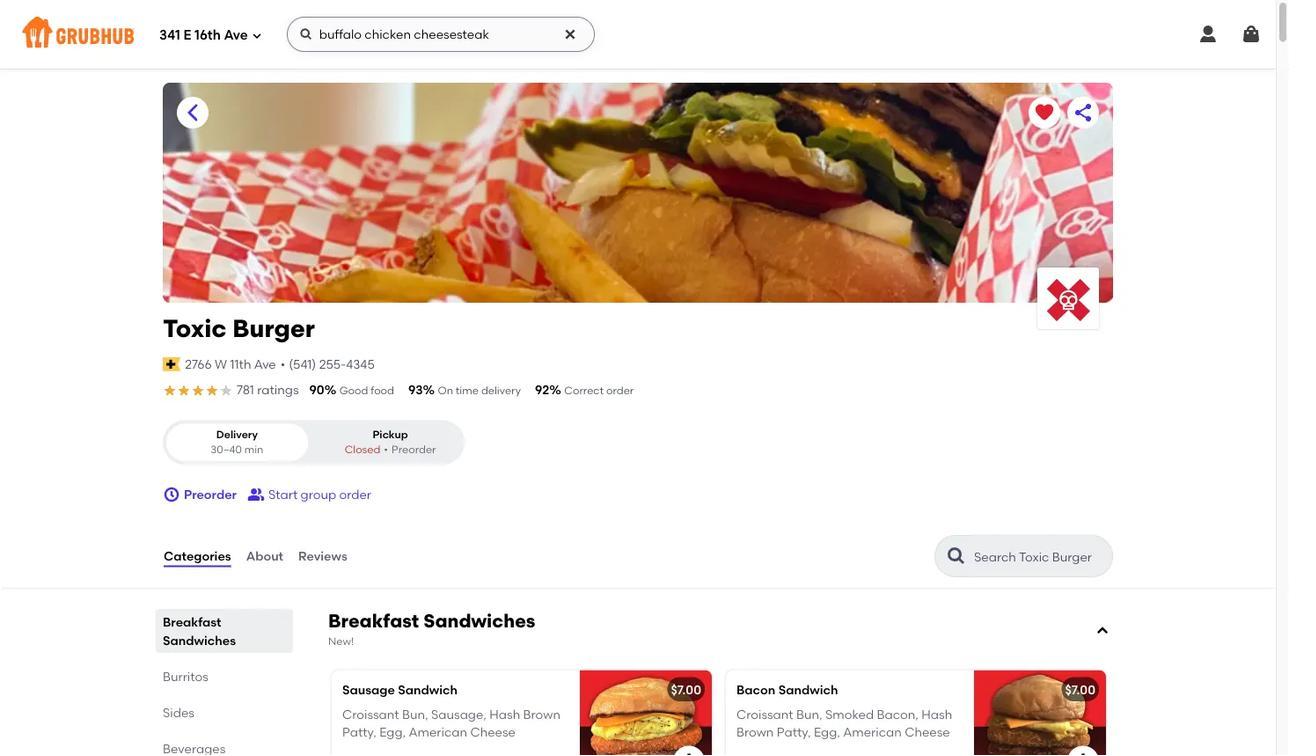Task type: vqa. For each thing, say whether or not it's contained in the screenshot.
middle a
no



Task type: describe. For each thing, give the bounding box(es) containing it.
2766 w 11th ave
[[185, 357, 276, 372]]

sandwiches for breakfast sandwiches
[[163, 633, 236, 648]]

sandwich for sausage,
[[398, 682, 458, 697]]

caret left icon image
[[182, 102, 203, 123]]

categories
[[164, 549, 231, 564]]

burritos
[[163, 669, 208, 684]]

min
[[244, 443, 264, 456]]

sausage sandwich
[[342, 682, 458, 697]]

ratings
[[257, 383, 299, 397]]

categories button
[[163, 525, 232, 588]]

patty, inside croissant bun, sausage, hash brown patty, egg, american cheese
[[342, 725, 377, 740]]

(541) 255-4345 button
[[289, 355, 375, 373]]

start group order
[[268, 487, 372, 502]]

brown inside croissant bun, smoked bacon, hash brown patty, egg, american cheese
[[737, 725, 774, 740]]

patty, inside croissant bun, smoked bacon, hash brown patty, egg, american cheese
[[777, 725, 811, 740]]

bun, for egg,
[[797, 707, 823, 722]]

new!
[[328, 635, 354, 648]]

pickup closed • preorder
[[345, 428, 436, 456]]

breakfast sandwiches new!
[[328, 610, 536, 648]]

breakfast for breakfast sandwiches new!
[[328, 610, 419, 633]]

search icon image
[[946, 546, 968, 567]]

croissant bun, smoked bacon, hash brown patty, egg, american cheese
[[737, 707, 953, 740]]

burritos tab
[[163, 667, 286, 686]]

delivery
[[481, 384, 521, 397]]

croissant bun, sausage, hash brown patty, egg, american cheese
[[342, 707, 561, 740]]

delivery
[[216, 428, 258, 441]]

order inside button
[[339, 487, 372, 502]]

egg, inside croissant bun, sausage, hash brown patty, egg, american cheese
[[380, 725, 406, 740]]

$7.00 for croissant bun, sausage, hash brown patty, egg, american cheese
[[671, 682, 702, 697]]

341 e 16th ave
[[159, 27, 248, 43]]

correct order
[[565, 384, 634, 397]]

255-
[[319, 357, 346, 372]]

closed
[[345, 443, 381, 456]]

saved restaurant button
[[1029, 97, 1061, 129]]

on time delivery
[[438, 384, 521, 397]]

bacon,
[[877, 707, 919, 722]]

share icon image
[[1073, 102, 1094, 123]]

bacon
[[737, 682, 776, 697]]

reviews
[[299, 549, 348, 564]]

• (541) 255-4345
[[281, 357, 375, 372]]

• inside pickup closed • preorder
[[384, 443, 388, 456]]

2766 w 11th ave button
[[184, 355, 277, 374]]

ave for 2766 w 11th ave
[[254, 357, 276, 372]]

cheese inside croissant bun, sausage, hash brown patty, egg, american cheese
[[470, 725, 516, 740]]

bacon sandwich image
[[975, 670, 1107, 755]]

preorder inside pickup closed • preorder
[[392, 443, 436, 456]]

toxic
[[163, 314, 227, 343]]

reviews button
[[298, 525, 348, 588]]

american inside croissant bun, sausage, hash brown patty, egg, american cheese
[[409, 725, 468, 740]]



Task type: locate. For each thing, give the bounding box(es) containing it.
sides
[[163, 705, 195, 720]]

svg image inside the preorder button
[[163, 486, 180, 504]]

1 horizontal spatial cheese
[[905, 725, 951, 740]]

0 horizontal spatial bun,
[[402, 707, 428, 722]]

sandwiches inside breakfast sandwiches tab
[[163, 633, 236, 648]]

ave inside button
[[254, 357, 276, 372]]

1 horizontal spatial patty,
[[777, 725, 811, 740]]

breakfast
[[328, 610, 419, 633], [163, 615, 221, 630]]

ave right 11th
[[254, 357, 276, 372]]

cheese inside croissant bun, smoked bacon, hash brown patty, egg, american cheese
[[905, 725, 951, 740]]

1 vertical spatial ave
[[254, 357, 276, 372]]

breakfast up burritos
[[163, 615, 221, 630]]

0 horizontal spatial brown
[[523, 707, 561, 722]]

cheese
[[470, 725, 516, 740], [905, 725, 951, 740]]

90
[[309, 383, 325, 397]]

bun, inside croissant bun, smoked bacon, hash brown patty, egg, american cheese
[[797, 707, 823, 722]]

subscription pass image
[[163, 357, 181, 371]]

•
[[281, 357, 285, 372], [384, 443, 388, 456]]

0 vertical spatial preorder
[[392, 443, 436, 456]]

sandwich up 'smoked' at the bottom right of the page
[[779, 682, 839, 697]]

bun, inside croissant bun, sausage, hash brown patty, egg, american cheese
[[402, 707, 428, 722]]

1 cheese from the left
[[470, 725, 516, 740]]

1 $7.00 from the left
[[671, 682, 702, 697]]

1 horizontal spatial hash
[[922, 707, 953, 722]]

hash
[[490, 707, 520, 722], [922, 707, 953, 722]]

brown
[[523, 707, 561, 722], [737, 725, 774, 740]]

ave right 16th
[[224, 27, 248, 43]]

2 croissant from the left
[[737, 707, 794, 722]]

1 horizontal spatial order
[[607, 384, 634, 397]]

1 horizontal spatial american
[[844, 725, 902, 740]]

ave inside main navigation navigation
[[224, 27, 248, 43]]

16th
[[195, 27, 221, 43]]

1 horizontal spatial •
[[384, 443, 388, 456]]

1 egg, from the left
[[380, 725, 406, 740]]

brown right sausage,
[[523, 707, 561, 722]]

order
[[607, 384, 634, 397], [339, 487, 372, 502]]

sandwiches
[[424, 610, 536, 633], [163, 633, 236, 648]]

start group order button
[[247, 479, 372, 511]]

preorder down the pickup
[[392, 443, 436, 456]]

preorder
[[392, 443, 436, 456], [184, 487, 237, 502]]

breakfast up new!
[[328, 610, 419, 633]]

delivery 30–40 min
[[211, 428, 264, 456]]

1 patty, from the left
[[342, 725, 377, 740]]

breakfast sandwiches tab
[[163, 613, 286, 650]]

1 vertical spatial brown
[[737, 725, 774, 740]]

sausage
[[342, 682, 395, 697]]

2 cheese from the left
[[905, 725, 951, 740]]

bacon sandwich
[[737, 682, 839, 697]]

hash right sausage,
[[490, 707, 520, 722]]

781
[[237, 383, 254, 397]]

on
[[438, 384, 453, 397]]

1 horizontal spatial egg,
[[814, 725, 841, 740]]

hash inside croissant bun, smoked bacon, hash brown patty, egg, american cheese
[[922, 707, 953, 722]]

brown down bacon
[[737, 725, 774, 740]]

egg, down sausage sandwich
[[380, 725, 406, 740]]

egg, inside croissant bun, smoked bacon, hash brown patty, egg, american cheese
[[814, 725, 841, 740]]

hash right bacon, in the bottom right of the page
[[922, 707, 953, 722]]

1 vertical spatial sandwiches
[[163, 633, 236, 648]]

hash inside croissant bun, sausage, hash brown patty, egg, american cheese
[[490, 707, 520, 722]]

preorder left people icon
[[184, 487, 237, 502]]

e
[[184, 27, 191, 43]]

1 vertical spatial •
[[384, 443, 388, 456]]

cheese down sausage,
[[470, 725, 516, 740]]

(541)
[[289, 357, 316, 372]]

2 bun, from the left
[[797, 707, 823, 722]]

start
[[268, 487, 298, 502]]

bun, for american
[[402, 707, 428, 722]]

w
[[215, 357, 227, 372]]

saved restaurant image
[[1034, 102, 1056, 123]]

toxic burger logo image
[[1038, 268, 1100, 329]]

1 croissant from the left
[[342, 707, 399, 722]]

341
[[159, 27, 180, 43]]

american down sausage,
[[409, 725, 468, 740]]

2 sandwich from the left
[[779, 682, 839, 697]]

2 patty, from the left
[[777, 725, 811, 740]]

1 horizontal spatial sandwiches
[[424, 610, 536, 633]]

breakfast for breakfast sandwiches
[[163, 615, 221, 630]]

sandwich
[[398, 682, 458, 697], [779, 682, 839, 697]]

american inside croissant bun, smoked bacon, hash brown patty, egg, american cheese
[[844, 725, 902, 740]]

croissant for patty,
[[342, 707, 399, 722]]

• left (541)
[[281, 357, 285, 372]]

2766
[[185, 357, 212, 372]]

0 horizontal spatial cheese
[[470, 725, 516, 740]]

order right group
[[339, 487, 372, 502]]

0 horizontal spatial sandwiches
[[163, 633, 236, 648]]

11th
[[230, 357, 251, 372]]

croissant inside croissant bun, smoked bacon, hash brown patty, egg, american cheese
[[737, 707, 794, 722]]

american down 'smoked' at the bottom right of the page
[[844, 725, 902, 740]]

svg image
[[1198, 24, 1219, 45], [1241, 24, 1262, 45], [163, 486, 180, 504], [1096, 624, 1110, 638]]

2 $7.00 from the left
[[1066, 682, 1096, 697]]

0 horizontal spatial patty,
[[342, 725, 377, 740]]

92
[[535, 383, 550, 397]]

food
[[371, 384, 394, 397]]

croissant down bacon
[[737, 707, 794, 722]]

preorder inside button
[[184, 487, 237, 502]]

time
[[456, 384, 479, 397]]

781 ratings
[[237, 383, 299, 397]]

1 horizontal spatial breakfast
[[328, 610, 419, 633]]

group
[[301, 487, 336, 502]]

1 horizontal spatial brown
[[737, 725, 774, 740]]

0 horizontal spatial croissant
[[342, 707, 399, 722]]

option group containing delivery 30–40 min
[[163, 420, 465, 465]]

Search for food, convenience, alcohol... search field
[[287, 17, 595, 52]]

0 horizontal spatial order
[[339, 487, 372, 502]]

about button
[[245, 525, 284, 588]]

egg,
[[380, 725, 406, 740], [814, 725, 841, 740]]

$7.00
[[671, 682, 702, 697], [1066, 682, 1096, 697]]

about
[[246, 549, 284, 564]]

• down the pickup
[[384, 443, 388, 456]]

1 horizontal spatial croissant
[[737, 707, 794, 722]]

sandwich for smoked
[[779, 682, 839, 697]]

0 horizontal spatial •
[[281, 357, 285, 372]]

0 horizontal spatial hash
[[490, 707, 520, 722]]

bun,
[[402, 707, 428, 722], [797, 707, 823, 722]]

breakfast inside breakfast sandwiches new!
[[328, 610, 419, 633]]

bun, down bacon sandwich
[[797, 707, 823, 722]]

sandwiches inside breakfast sandwiches new!
[[424, 610, 536, 633]]

1 vertical spatial order
[[339, 487, 372, 502]]

0 vertical spatial sandwiches
[[424, 610, 536, 633]]

0 vertical spatial brown
[[523, 707, 561, 722]]

0 horizontal spatial egg,
[[380, 725, 406, 740]]

sides tab
[[163, 704, 286, 722]]

sandwiches for breakfast sandwiches new!
[[424, 610, 536, 633]]

bun, down sausage sandwich
[[402, 707, 428, 722]]

order right correct in the bottom left of the page
[[607, 384, 634, 397]]

$7.00 for croissant bun, smoked bacon, hash brown patty, egg, american cheese
[[1066, 682, 1096, 697]]

1 horizontal spatial preorder
[[392, 443, 436, 456]]

burger
[[233, 314, 315, 343]]

0 vertical spatial order
[[607, 384, 634, 397]]

croissant
[[342, 707, 399, 722], [737, 707, 794, 722]]

0 horizontal spatial sandwich
[[398, 682, 458, 697]]

patty,
[[342, 725, 377, 740], [777, 725, 811, 740]]

sandwich up sausage,
[[398, 682, 458, 697]]

0 horizontal spatial breakfast
[[163, 615, 221, 630]]

correct
[[565, 384, 604, 397]]

patty, down 'sausage'
[[342, 725, 377, 740]]

0 horizontal spatial ave
[[224, 27, 248, 43]]

1 sandwich from the left
[[398, 682, 458, 697]]

main navigation navigation
[[0, 0, 1277, 69]]

0 horizontal spatial $7.00
[[671, 682, 702, 697]]

1 american from the left
[[409, 725, 468, 740]]

1 horizontal spatial sandwich
[[779, 682, 839, 697]]

croissant down 'sausage'
[[342, 707, 399, 722]]

breakfast sandwiches
[[163, 615, 236, 648]]

0 horizontal spatial american
[[409, 725, 468, 740]]

ave
[[224, 27, 248, 43], [254, 357, 276, 372]]

93
[[408, 383, 423, 397]]

1 hash from the left
[[490, 707, 520, 722]]

croissant inside croissant bun, sausage, hash brown patty, egg, american cheese
[[342, 707, 399, 722]]

sausage sandwich image
[[580, 670, 712, 755]]

30–40
[[211, 443, 242, 456]]

2 american from the left
[[844, 725, 902, 740]]

0 vertical spatial •
[[281, 357, 285, 372]]

smoked
[[826, 707, 874, 722]]

sausage,
[[431, 707, 487, 722]]

good food
[[340, 384, 394, 397]]

2 egg, from the left
[[814, 725, 841, 740]]

egg, down 'smoked' at the bottom right of the page
[[814, 725, 841, 740]]

1 bun, from the left
[[402, 707, 428, 722]]

svg image
[[299, 27, 313, 41], [563, 27, 577, 41], [252, 30, 262, 41], [679, 751, 700, 755], [1073, 751, 1094, 755]]

option group
[[163, 420, 465, 465]]

1 horizontal spatial $7.00
[[1066, 682, 1096, 697]]

patty, down bacon sandwich
[[777, 725, 811, 740]]

preorder button
[[163, 479, 237, 511]]

2 hash from the left
[[922, 707, 953, 722]]

0 horizontal spatial preorder
[[184, 487, 237, 502]]

good
[[340, 384, 368, 397]]

1 vertical spatial preorder
[[184, 487, 237, 502]]

tab
[[163, 740, 286, 755]]

people icon image
[[247, 486, 265, 504]]

1 horizontal spatial bun,
[[797, 707, 823, 722]]

4345
[[346, 357, 375, 372]]

pickup
[[373, 428, 408, 441]]

toxic burger
[[163, 314, 315, 343]]

brown inside croissant bun, sausage, hash brown patty, egg, american cheese
[[523, 707, 561, 722]]

cheese down bacon, in the bottom right of the page
[[905, 725, 951, 740]]

Search Toxic Burger search field
[[973, 549, 1108, 565]]

croissant for brown
[[737, 707, 794, 722]]

1 horizontal spatial ave
[[254, 357, 276, 372]]

0 vertical spatial ave
[[224, 27, 248, 43]]

american
[[409, 725, 468, 740], [844, 725, 902, 740]]

breakfast inside breakfast sandwiches
[[163, 615, 221, 630]]

ave for 341 e 16th ave
[[224, 27, 248, 43]]



